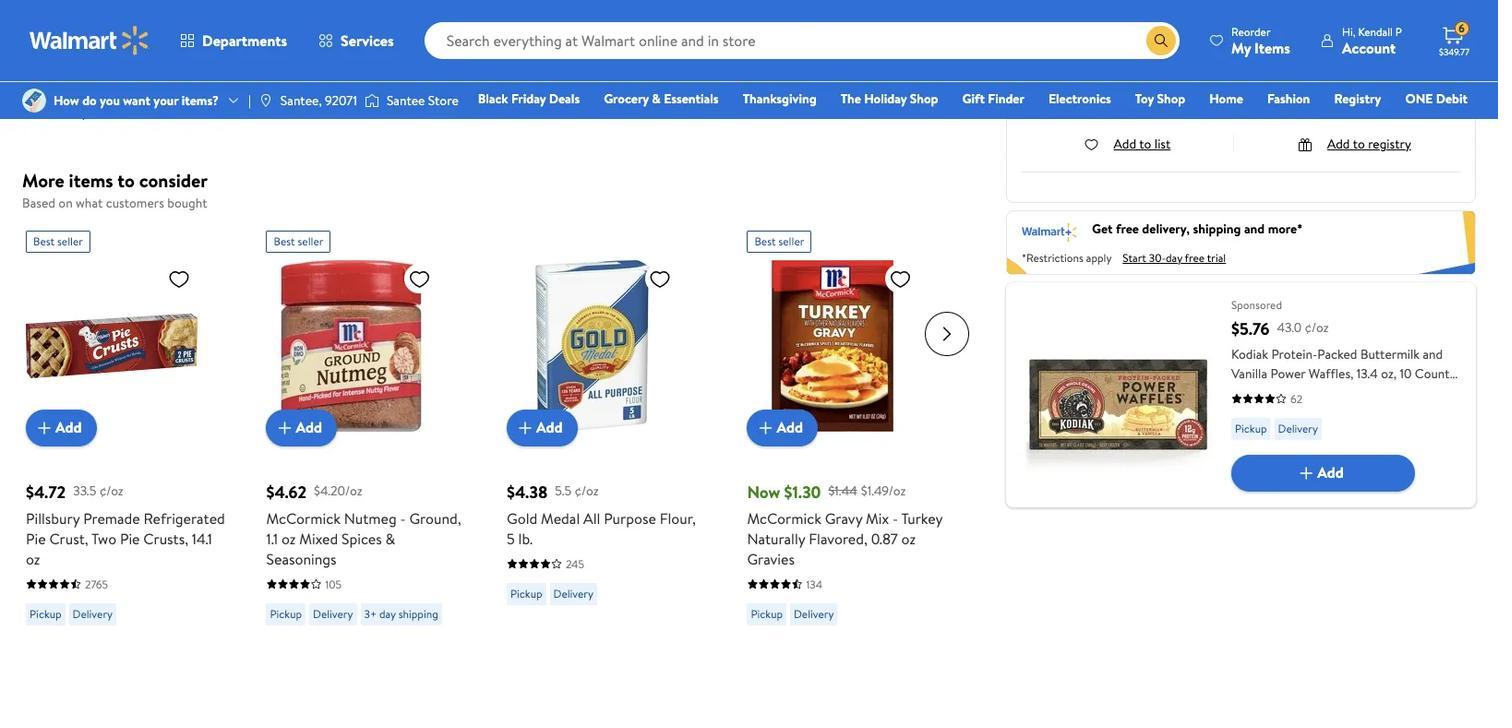 Task type: locate. For each thing, give the bounding box(es) containing it.
shipping up trial
[[1194, 219, 1242, 238]]

 image
[[22, 89, 46, 113], [365, 91, 379, 110], [258, 93, 273, 108]]

pickup down seasonings
[[270, 606, 302, 622]]

0 horizontal spatial best
[[33, 233, 55, 249]]

day right 3+
[[380, 606, 396, 622]]

$4.72
[[26, 481, 66, 504]]

to left "registry"
[[1353, 135, 1366, 153]]

hi, kendall p account
[[1343, 24, 1403, 58]]

pillsbury premade refrigerated pie crust, two pie crusts, 14.1 oz image
[[26, 260, 198, 432]]

1 horizontal spatial to
[[1140, 135, 1152, 153]]

1 horizontal spatial oz
[[282, 529, 296, 549]]

- right mix
[[893, 508, 899, 529]]

one
[[1406, 90, 1434, 108]]

&
[[652, 90, 661, 108], [386, 529, 395, 549]]

best seller for $4.72
[[33, 233, 83, 249]]

ebt image
[[1022, 84, 1050, 102]]

0 horizontal spatial free
[[1116, 219, 1140, 238]]

mccormick nutmeg - ground, 1.1 oz mixed spices & seasonings image
[[266, 260, 438, 432]]

delivery
[[1279, 421, 1319, 436], [554, 586, 594, 602], [73, 606, 113, 622], [313, 606, 353, 622], [794, 606, 834, 622]]

1 seller from the left
[[57, 233, 83, 249]]

1 horizontal spatial shipping
[[1194, 219, 1242, 238]]

0 horizontal spatial seller
[[57, 233, 83, 249]]

add to cart image
[[755, 417, 777, 439], [1296, 462, 1318, 484]]

to left list at the top right of the page
[[1140, 135, 1152, 153]]

black friday deals link
[[470, 89, 588, 109]]

¢/oz
[[1305, 319, 1329, 337], [99, 482, 123, 501], [575, 482, 599, 501]]

add to cart image up now on the bottom of page
[[755, 417, 777, 439]]

seller for $4.72
[[57, 233, 83, 249]]

how do you want your items?
[[54, 91, 219, 110]]

add inside "$5.76" group
[[1318, 463, 1344, 483]]

best
[[33, 233, 55, 249], [274, 233, 295, 249], [755, 233, 776, 249]]

finder
[[988, 90, 1025, 108]]

santee,
[[281, 91, 322, 110]]

& right spices
[[386, 529, 395, 549]]

oz right '0.87' on the right of the page
[[902, 529, 916, 549]]

the holiday shop link
[[833, 89, 947, 109]]

best for $4.72
[[33, 233, 55, 249]]

$349.77
[[1440, 45, 1470, 58]]

2 - from the left
[[893, 508, 899, 529]]

1 best from the left
[[33, 233, 55, 249]]

5.5
[[555, 482, 572, 501]]

- left ground, at the left
[[400, 508, 406, 529]]

- inside $4.62 $4.20/oz mccormick nutmeg - ground, 1.1 oz mixed spices & seasonings
[[400, 508, 406, 529]]

as
[[1022, 9, 1034, 25]]

eligible
[[1082, 82, 1122, 101]]

gold
[[507, 508, 538, 529]]

3 best from the left
[[755, 233, 776, 249]]

$4.62
[[266, 481, 307, 504]]

0 horizontal spatial &
[[386, 529, 395, 549]]

-
[[400, 508, 406, 529], [893, 508, 899, 529]]

add to favorites list, mccormick nutmeg - ground, 1.1 oz mixed spices & seasonings image
[[409, 267, 431, 290]]

0 horizontal spatial shop
[[910, 90, 939, 108]]

0 horizontal spatial  image
[[22, 89, 46, 113]]

1 horizontal spatial day
[[1166, 250, 1183, 266]]

1 - from the left
[[400, 508, 406, 529]]

seasonings
[[266, 549, 337, 569]]

2 mccormick from the left
[[748, 508, 822, 529]]

 image right 92071
[[365, 91, 379, 110]]

shop
[[910, 90, 939, 108], [1158, 90, 1186, 108]]

0 horizontal spatial mccormick
[[266, 508, 341, 529]]

¢/oz for $4.38
[[575, 482, 599, 501]]

Walmart Site-Wide search field
[[424, 22, 1180, 59]]

 image for santee, 92071
[[258, 93, 273, 108]]

0 horizontal spatial shipping
[[399, 606, 438, 622]]

2 horizontal spatial  image
[[365, 91, 379, 110]]

list
[[1155, 135, 1171, 153]]

$4.72 33.5 ¢/oz pillsbury premade refrigerated pie crust, two pie crusts, 14.1 oz
[[26, 481, 225, 569]]

get free delivery, shipping and more* banner
[[1007, 210, 1477, 275]]

oz inside $4.62 $4.20/oz mccormick nutmeg - ground, 1.1 oz mixed spices & seasonings
[[282, 529, 296, 549]]

2 horizontal spatial oz
[[902, 529, 916, 549]]

4 product group from the left
[[748, 223, 947, 633]]

add button up $4.62
[[266, 410, 337, 446]]

add to list button
[[1085, 135, 1171, 153]]

0 vertical spatial &
[[652, 90, 661, 108]]

1 best seller from the left
[[33, 233, 83, 249]]

oz left crust,
[[26, 549, 40, 569]]

2 product group from the left
[[266, 223, 466, 633]]

¢/oz inside '$4.38 5.5 ¢/oz gold medal all purpose flour, 5 lb.'
[[575, 482, 599, 501]]

and
[[1245, 219, 1265, 238], [1423, 345, 1444, 363]]

more
[[22, 168, 64, 193]]

1 vertical spatial day
[[380, 606, 396, 622]]

add to cart image
[[33, 417, 55, 439], [274, 417, 296, 439], [514, 417, 537, 439]]

registry link
[[1326, 89, 1390, 109]]

1 shop from the left
[[910, 90, 939, 108]]

oz for $1.30
[[902, 529, 916, 549]]

pie left crust,
[[26, 529, 46, 549]]

best for $4.62
[[274, 233, 295, 249]]

add to cart image inside "$5.76" group
[[1296, 462, 1318, 484]]

1 horizontal spatial mccormick
[[748, 508, 822, 529]]

1 horizontal spatial pie
[[120, 529, 140, 549]]

0 horizontal spatial day
[[380, 606, 396, 622]]

one debit link
[[1398, 89, 1477, 109]]

based
[[22, 194, 55, 212]]

¢/oz inside $4.72 33.5 ¢/oz pillsbury premade refrigerated pie crust, two pie crusts, 14.1 oz
[[99, 482, 123, 501]]

add to cart image up $4.72
[[33, 417, 55, 439]]

registry
[[1335, 90, 1382, 108]]

oz inside now $1.30 $1.44 $1.49/oz mccormick gravy mix - turkey naturally flavored, 0.87 oz gravies
[[902, 529, 916, 549]]

shipping right 3+
[[399, 606, 438, 622]]

1 horizontal spatial seller
[[298, 233, 324, 249]]

2 horizontal spatial seller
[[779, 233, 805, 249]]

0 horizontal spatial add to cart image
[[755, 417, 777, 439]]

1 vertical spatial and
[[1423, 345, 1444, 363]]

consider
[[139, 168, 208, 193]]

2 horizontal spatial ¢/oz
[[1305, 319, 1329, 337]]

0 horizontal spatial best seller
[[33, 233, 83, 249]]

pickup down (frozen)
[[1236, 421, 1267, 436]]

search icon image
[[1154, 33, 1169, 48]]

oz inside $4.72 33.5 ¢/oz pillsbury premade refrigerated pie crust, two pie crusts, 14.1 oz
[[26, 549, 40, 569]]

shop right holiday
[[910, 90, 939, 108]]

walmart image
[[30, 26, 150, 55]]

6 $349.77
[[1440, 21, 1470, 58]]

3 add to cart image from the left
[[514, 417, 537, 439]]

0 horizontal spatial to
[[118, 168, 135, 193]]

deals
[[549, 90, 580, 108]]

add
[[1114, 135, 1137, 153], [1328, 135, 1351, 153], [55, 418, 82, 438], [296, 418, 322, 438], [537, 418, 563, 438], [777, 418, 803, 438], [1318, 463, 1344, 483]]

next slide for more items to consider list image
[[925, 312, 970, 356]]

0 horizontal spatial ¢/oz
[[99, 482, 123, 501]]

2 horizontal spatial to
[[1353, 135, 1366, 153]]

2 horizontal spatial add to cart image
[[514, 417, 537, 439]]

add button up $4.38
[[507, 410, 578, 446]]

premade
[[83, 508, 140, 529]]

add to favorites list, pillsbury premade refrigerated pie crust, two pie crusts, 14.1 oz image
[[168, 267, 190, 290]]

pie
[[26, 529, 46, 549], [120, 529, 140, 549]]

$5.76 group
[[1007, 282, 1477, 508]]

1 horizontal spatial ¢/oz
[[575, 482, 599, 501]]

home link
[[1202, 89, 1252, 109]]

do
[[82, 91, 97, 110]]

0 horizontal spatial and
[[1245, 219, 1265, 238]]

1 horizontal spatial  image
[[258, 93, 273, 108]]

gold medal all purpose flour, 5 lb. image
[[507, 260, 679, 432]]

add to cart image up $4.62
[[274, 417, 296, 439]]

1 pie from the left
[[26, 529, 46, 549]]

1 horizontal spatial &
[[652, 90, 661, 108]]

¢/oz right 5.5
[[575, 482, 599, 501]]

 image for santee store
[[365, 91, 379, 110]]

and inside sponsored $5.76 43.0 ¢/oz kodiak protein-packed buttermilk and vanilla power waffles, 13.4 oz, 10 count (frozen)
[[1423, 345, 1444, 363]]

mixed
[[299, 529, 338, 549]]

1 product group from the left
[[26, 223, 226, 633]]

1 horizontal spatial free
[[1185, 250, 1205, 266]]

gift
[[963, 90, 985, 108]]

turkey
[[902, 508, 943, 529]]

oz for 33.5
[[26, 549, 40, 569]]

add to favorites list, mccormick gravy mix - turkey naturally flavored, 0.87 oz gravies image
[[890, 267, 912, 290]]

fashion link
[[1260, 89, 1319, 109]]

pie right two
[[120, 529, 140, 549]]

delivery down 62
[[1279, 421, 1319, 436]]

and left more*
[[1245, 219, 1265, 238]]

134
[[807, 577, 823, 592]]

0 horizontal spatial add to cart image
[[33, 417, 55, 439]]

mccormick down $1.30
[[748, 508, 822, 529]]

1 horizontal spatial shop
[[1158, 90, 1186, 108]]

oz right 1.1
[[282, 529, 296, 549]]

black
[[478, 90, 508, 108]]

add button for gold medal all purpose flour, 5 lb. image
[[507, 410, 578, 446]]

|
[[248, 91, 251, 110]]

delivery inside "$5.76" group
[[1279, 421, 1319, 436]]

0 vertical spatial and
[[1245, 219, 1265, 238]]

mccormick down $4.62
[[266, 508, 341, 529]]

1 horizontal spatial add to cart image
[[1296, 462, 1318, 484]]

0 horizontal spatial oz
[[26, 549, 40, 569]]

1 horizontal spatial -
[[893, 508, 899, 529]]

day down delivery,
[[1166, 250, 1183, 266]]

start
[[1123, 250, 1147, 266]]

product group containing $4.38
[[507, 223, 707, 633]]

and inside get free delivery, shipping and more* banner
[[1245, 219, 1265, 238]]

to for registry
[[1353, 135, 1366, 153]]

count
[[1416, 364, 1450, 383]]

3 product group from the left
[[507, 223, 707, 633]]

add button up now on the bottom of page
[[748, 410, 818, 446]]

¢/oz right 43.0
[[1305, 319, 1329, 337]]

0 vertical spatial day
[[1166, 250, 1183, 266]]

to up customers
[[118, 168, 135, 193]]

 image right |
[[258, 93, 273, 108]]

0 horizontal spatial pie
[[26, 529, 46, 549]]

toy shop
[[1136, 90, 1186, 108]]

to
[[1140, 135, 1152, 153], [1353, 135, 1366, 153], [118, 168, 135, 193]]

0 vertical spatial shipping
[[1194, 219, 1242, 238]]

add button up $4.72
[[26, 410, 97, 446]]

sponsored
[[1232, 297, 1283, 313]]

medal
[[541, 508, 580, 529]]

2 horizontal spatial best
[[755, 233, 776, 249]]

¢/oz right 33.5
[[99, 482, 123, 501]]

add button down 62
[[1232, 455, 1416, 492]]

2 shop from the left
[[1158, 90, 1186, 108]]

1 horizontal spatial best seller
[[274, 233, 324, 249]]

1 horizontal spatial best
[[274, 233, 295, 249]]

shop right 'toy'
[[1158, 90, 1186, 108]]

walmart+
[[1413, 115, 1468, 134]]

2 add to cart image from the left
[[274, 417, 296, 439]]

1 horizontal spatial and
[[1423, 345, 1444, 363]]

add to cart image down 62
[[1296, 462, 1318, 484]]

0 horizontal spatial -
[[400, 508, 406, 529]]

more*
[[1268, 219, 1303, 238]]

two
[[91, 529, 116, 549]]

30-
[[1149, 250, 1166, 266]]

3 seller from the left
[[779, 233, 805, 249]]

pickup down gravies
[[751, 606, 783, 622]]

1 vertical spatial add to cart image
[[1296, 462, 1318, 484]]

today
[[1075, 9, 1103, 25]]

toy shop link
[[1127, 89, 1194, 109]]

now
[[748, 481, 781, 504]]

free left trial
[[1185, 250, 1205, 266]]

1 vertical spatial &
[[386, 529, 395, 549]]

gravy
[[825, 508, 863, 529]]

product group containing $4.72
[[26, 223, 226, 633]]

shipping inside the product "group"
[[399, 606, 438, 622]]

1 add to cart image from the left
[[33, 417, 55, 439]]

home
[[1210, 90, 1244, 108]]

1 mccormick from the left
[[266, 508, 341, 529]]

day inside get free delivery, shipping and more* banner
[[1166, 250, 1183, 266]]

1 vertical spatial shipping
[[399, 606, 438, 622]]

1 horizontal spatial add to cart image
[[274, 417, 296, 439]]

next image image
[[76, 110, 91, 124]]

2 best seller from the left
[[274, 233, 324, 249]]

the
[[841, 90, 861, 108]]

santee, 92071
[[281, 91, 357, 110]]

& right grocery
[[652, 90, 661, 108]]

free right get at the top right of page
[[1116, 219, 1140, 238]]

and up count
[[1423, 345, 1444, 363]]

add to cart image up $4.38
[[514, 417, 537, 439]]

2 best from the left
[[274, 233, 295, 249]]

product group
[[26, 223, 226, 633], [266, 223, 466, 633], [507, 223, 707, 633], [748, 223, 947, 633]]

2 horizontal spatial best seller
[[755, 233, 805, 249]]

*restrictions apply
[[1022, 250, 1112, 266]]

5
[[507, 529, 515, 549]]

 image left how
[[22, 89, 46, 113]]

get
[[1092, 219, 1113, 238]]

pillsbury
[[26, 508, 80, 529]]

flavored,
[[809, 529, 868, 549]]

2 seller from the left
[[298, 233, 324, 249]]



Task type: vqa. For each thing, say whether or not it's contained in the screenshot.
clearance corresponding to christmas
no



Task type: describe. For each thing, give the bounding box(es) containing it.
shipping inside get free delivery, shipping and more* banner
[[1194, 219, 1242, 238]]

0 vertical spatial free
[[1116, 219, 1140, 238]]

2 pie from the left
[[120, 529, 140, 549]]

14.1
[[192, 529, 212, 549]]

¢/oz for $4.72
[[99, 482, 123, 501]]

ebt eligible
[[1057, 82, 1122, 101]]

protein-
[[1272, 345, 1318, 363]]

& inside $4.62 $4.20/oz mccormick nutmeg - ground, 1.1 oz mixed spices & seasonings
[[386, 529, 395, 549]]

santee store
[[387, 91, 459, 110]]

add to favorites list, gold medal all purpose flour, 5 lb. image
[[649, 267, 671, 290]]

customers
[[106, 194, 164, 212]]

product group containing now $1.30
[[748, 223, 947, 633]]

$5.76
[[1232, 317, 1270, 340]]

62
[[1291, 391, 1303, 407]]

your
[[154, 91, 179, 110]]

seller for $4.62
[[298, 233, 324, 249]]

gift finder link
[[954, 89, 1033, 109]]

marie callender's pumpkin pie, 36 oz (frozen) - image 5 of 8 image
[[31, 0, 139, 93]]

0.87
[[871, 529, 898, 549]]

oz,
[[1382, 364, 1397, 383]]

trial
[[1208, 250, 1227, 266]]

¢/oz inside sponsored $5.76 43.0 ¢/oz kodiak protein-packed buttermilk and vanilla power waffles, 13.4 oz, 10 count (frozen)
[[1305, 319, 1329, 337]]

product group containing $4.62
[[266, 223, 466, 633]]

toy
[[1136, 90, 1154, 108]]

add to cart image for $4.62
[[274, 417, 296, 439]]

add to cart image for $4.72
[[33, 417, 55, 439]]

buttermilk
[[1361, 345, 1420, 363]]

gravies
[[748, 549, 795, 569]]

245
[[566, 556, 585, 572]]

add to list
[[1114, 135, 1171, 153]]

delivery down the 2765
[[73, 606, 113, 622]]

to for list
[[1140, 135, 1152, 153]]

essentials
[[664, 90, 719, 108]]

nutmeg
[[344, 508, 397, 529]]

as soon as today
[[1022, 9, 1103, 25]]

kodiak protein-packed buttermilk and vanilla power waffles, 13.4 oz, 10 count (frozen) image
[[1021, 297, 1217, 493]]

pickup inside "$5.76" group
[[1236, 421, 1267, 436]]

purpose
[[604, 508, 656, 529]]

pickup down crust,
[[30, 606, 61, 622]]

mccormick inside $4.62 $4.20/oz mccormick nutmeg - ground, 1.1 oz mixed spices & seasonings
[[266, 508, 341, 529]]

kodiak
[[1232, 345, 1269, 363]]

add button for mccormick nutmeg - ground, 1.1 oz mixed spices & seasonings image
[[266, 410, 337, 446]]

add to registry
[[1328, 135, 1412, 153]]

1 vertical spatial free
[[1185, 250, 1205, 266]]

2765
[[85, 577, 108, 592]]

$1.30
[[785, 481, 821, 504]]

electronics link
[[1041, 89, 1120, 109]]

delivery down 245
[[554, 586, 594, 602]]

departments
[[202, 30, 287, 51]]

sponsored $5.76 43.0 ¢/oz kodiak protein-packed buttermilk and vanilla power waffles, 13.4 oz, 10 count (frozen)
[[1232, 297, 1450, 402]]

refrigerated
[[144, 508, 225, 529]]

grocery & essentials link
[[596, 89, 727, 109]]

$4.38 5.5 ¢/oz gold medal all purpose flour, 5 lb.
[[507, 481, 696, 549]]

as
[[1062, 9, 1072, 25]]

mccormick inside now $1.30 $1.44 $1.49/oz mccormick gravy mix - turkey naturally flavored, 0.87 oz gravies
[[748, 508, 822, 529]]

grocery & essentials
[[604, 90, 719, 108]]

delivery,
[[1143, 219, 1190, 238]]

services button
[[303, 18, 410, 63]]

start 30-day free trial
[[1123, 250, 1227, 266]]

hi,
[[1343, 24, 1356, 39]]

3 best seller from the left
[[755, 233, 805, 249]]

electronics
[[1049, 90, 1112, 108]]

$1.49/oz
[[861, 482, 906, 501]]

delivery down 105
[[313, 606, 353, 622]]

 image for how do you want your items?
[[22, 89, 46, 113]]

add button for pillsbury premade refrigerated pie crust, two pie crusts, 14.1 oz image
[[26, 410, 97, 446]]

reorder
[[1232, 24, 1271, 39]]

store
[[428, 91, 459, 110]]

$4.38
[[507, 481, 548, 504]]

services
[[341, 30, 394, 51]]

33.5
[[73, 482, 96, 501]]

naturally
[[748, 529, 806, 549]]

$4.62 $4.20/oz mccormick nutmeg - ground, 1.1 oz mixed spices & seasonings
[[266, 481, 461, 569]]

santee
[[387, 91, 425, 110]]

43.0
[[1278, 319, 1302, 337]]

3+ day shipping
[[364, 606, 438, 622]]

10
[[1400, 364, 1412, 383]]

$4.20/oz
[[314, 482, 362, 501]]

delivery down 134 on the right bottom of the page
[[794, 606, 834, 622]]

ebt
[[1057, 82, 1079, 101]]

add button for mccormick gravy mix - turkey naturally flavored, 0.87 oz gravies image
[[748, 410, 818, 446]]

departments button
[[164, 18, 303, 63]]

holiday
[[865, 90, 907, 108]]

walmart plus image
[[1022, 220, 1078, 242]]

Search search field
[[424, 22, 1180, 59]]

power
[[1271, 364, 1306, 383]]

pickup down lb.
[[511, 586, 543, 602]]

items?
[[182, 91, 219, 110]]

grocery
[[604, 90, 649, 108]]

shop inside 'link'
[[910, 90, 939, 108]]

$1.44
[[829, 482, 858, 501]]

debit
[[1437, 90, 1468, 108]]

to inside more items to consider based on what customers bought
[[118, 168, 135, 193]]

best seller for $4.62
[[274, 233, 324, 249]]

p
[[1396, 24, 1403, 39]]

account
[[1343, 37, 1396, 58]]

spices
[[342, 529, 382, 549]]

packed
[[1318, 345, 1358, 363]]

want
[[123, 91, 151, 110]]

0 vertical spatial add to cart image
[[755, 417, 777, 439]]

92071
[[325, 91, 357, 110]]

1.1
[[266, 529, 278, 549]]

lb.
[[519, 529, 533, 549]]

crust,
[[49, 529, 88, 549]]

add button inside "$5.76" group
[[1232, 455, 1416, 492]]

all
[[584, 508, 601, 529]]

6
[[1459, 21, 1465, 36]]

on
[[58, 194, 73, 212]]

mccormick gravy mix - turkey naturally flavored, 0.87 oz gravies image
[[748, 260, 919, 432]]

reorder my items
[[1232, 24, 1291, 58]]

(frozen)
[[1232, 384, 1278, 402]]

- inside now $1.30 $1.44 $1.49/oz mccormick gravy mix - turkey naturally flavored, 0.87 oz gravies
[[893, 508, 899, 529]]

items
[[1255, 37, 1291, 58]]

vanilla
[[1232, 364, 1268, 383]]



